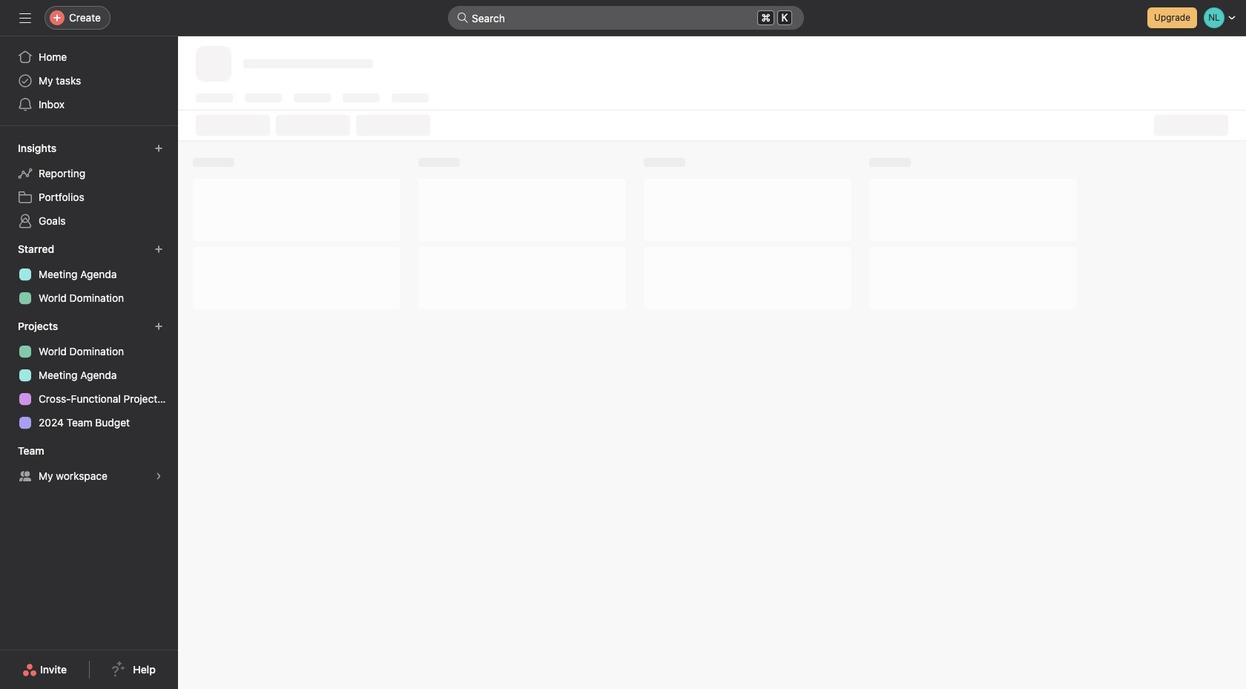 Task type: vqa. For each thing, say whether or not it's contained in the screenshot.
Mark complete icon corresponding to test wing using test stand and record results cell in the left bottom of the page
no



Task type: describe. For each thing, give the bounding box(es) containing it.
add items to starred image
[[154, 245, 163, 254]]

prominent image
[[457, 12, 469, 24]]

see details, my workspace image
[[154, 472, 163, 481]]

Search tasks, projects, and more text field
[[448, 6, 804, 30]]

teams element
[[0, 438, 178, 491]]

starred element
[[0, 236, 178, 313]]



Task type: locate. For each thing, give the bounding box(es) containing it.
global element
[[0, 36, 178, 125]]

None field
[[448, 6, 804, 30]]

hide sidebar image
[[19, 12, 31, 24]]

insights element
[[0, 135, 178, 236]]

new project or portfolio image
[[154, 322, 163, 331]]

new insights image
[[154, 144, 163, 153]]

projects element
[[0, 313, 178, 438]]



